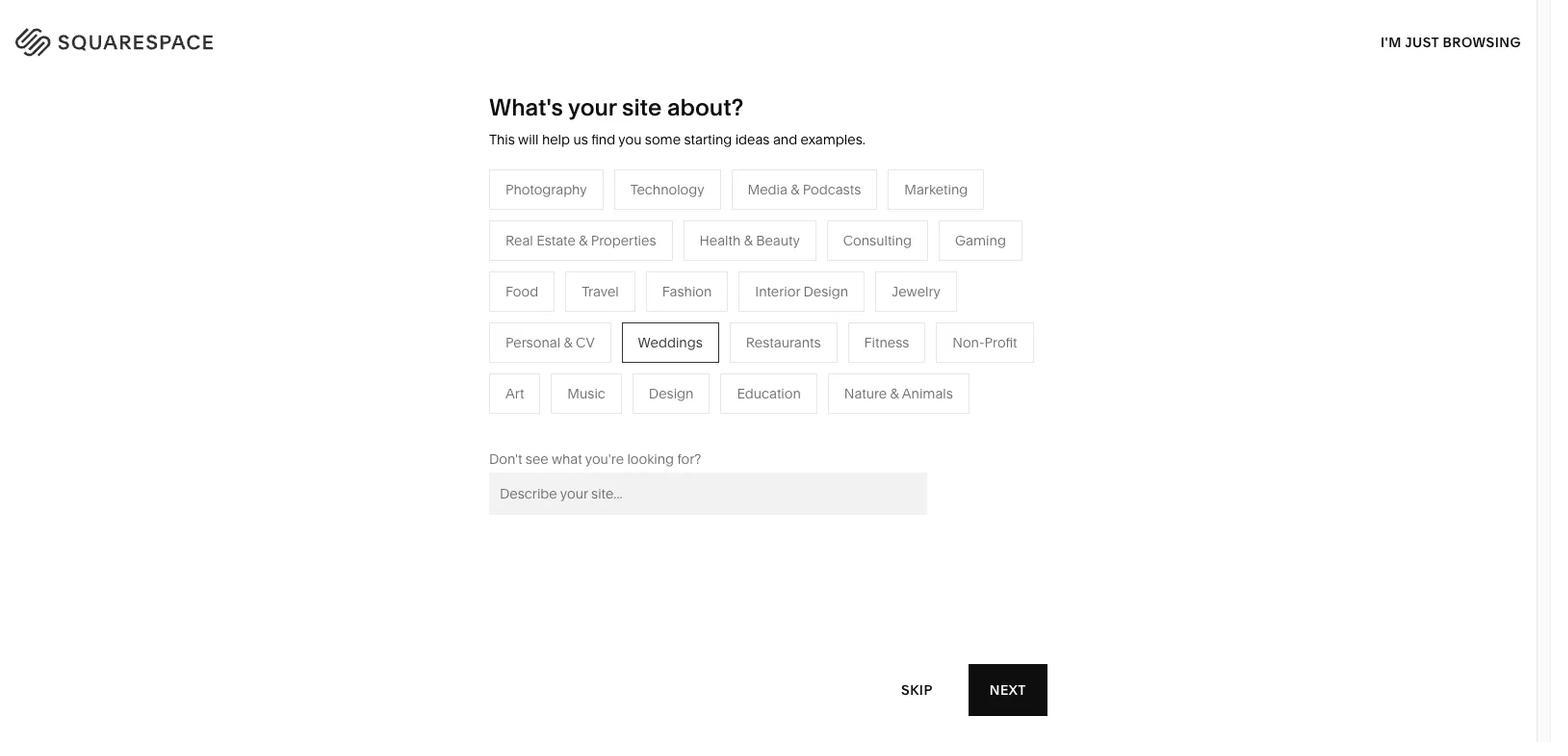 Task type: vqa. For each thing, say whether or not it's contained in the screenshot.
Meet
no



Task type: locate. For each thing, give the bounding box(es) containing it.
Technology radio
[[614, 169, 721, 210]]

log
[[1467, 30, 1496, 47]]

nature & animals
[[888, 296, 997, 314], [844, 385, 953, 402]]

weddings down events link
[[685, 383, 750, 400]]

restaurants down interior
[[746, 334, 821, 351]]

0 vertical spatial weddings
[[638, 334, 703, 351]]

design
[[804, 283, 849, 300], [649, 385, 694, 402]]

food link
[[482, 383, 534, 400]]

properties inside option
[[591, 232, 656, 249]]

Design radio
[[633, 374, 710, 414]]

0 vertical spatial food
[[506, 283, 539, 300]]

properties
[[591, 232, 656, 249], [771, 412, 836, 429]]

& left cv
[[564, 334, 573, 351]]

non- down cv
[[571, 354, 603, 372]]

professional services link
[[482, 296, 636, 314]]

real up the fashion link
[[506, 232, 533, 249]]

0 vertical spatial podcasts
[[803, 181, 861, 198]]

Real Estate & Properties radio
[[489, 220, 673, 261]]

interior design
[[755, 283, 849, 300]]

properties down education
[[771, 412, 836, 429]]

education
[[737, 385, 801, 402]]

nature & animals inside radio
[[844, 385, 953, 402]]

this
[[489, 131, 515, 148]]

0 horizontal spatial real estate & properties
[[506, 232, 656, 249]]

services
[[563, 296, 617, 314]]

nature & animals down the fitness option
[[844, 385, 953, 402]]

restaurants down the travel link
[[685, 296, 760, 314]]

consulting
[[843, 232, 912, 249]]

&
[[791, 181, 800, 198], [579, 232, 588, 249], [744, 232, 753, 249], [931, 268, 939, 285], [934, 296, 943, 314], [728, 325, 737, 343], [564, 334, 573, 351], [559, 354, 568, 372], [891, 385, 899, 402], [759, 412, 767, 429]]

weddings link
[[685, 383, 769, 400]]

media
[[748, 181, 788, 198], [685, 325, 725, 343]]

podcasts down interior
[[740, 325, 799, 343]]

home & decor
[[888, 268, 982, 285]]

events
[[685, 354, 727, 372]]

decor
[[943, 268, 982, 285]]

0 horizontal spatial nature
[[844, 385, 887, 402]]

podcasts inside option
[[803, 181, 861, 198]]

0 horizontal spatial media
[[685, 325, 725, 343]]

& down home & decor
[[934, 296, 943, 314]]

1 horizontal spatial non-
[[953, 334, 985, 351]]

real estate & properties inside real estate & properties option
[[506, 232, 656, 249]]

1 vertical spatial real estate & properties
[[685, 412, 836, 429]]

Nature & Animals radio
[[828, 374, 970, 414]]

travel inside radio
[[582, 283, 619, 300]]

0 vertical spatial non-
[[953, 334, 985, 351]]

non- down nature & animals link
[[953, 334, 985, 351]]

real
[[506, 232, 533, 249], [685, 412, 713, 429]]

real estate & properties up travel radio
[[506, 232, 656, 249]]

Non-Profit radio
[[937, 322, 1034, 363]]

nature down the fitness option
[[844, 385, 887, 402]]

art
[[506, 385, 524, 402]]

local business link
[[482, 325, 596, 343]]

weddings up events
[[638, 334, 703, 351]]

0 vertical spatial properties
[[591, 232, 656, 249]]

design down events
[[649, 385, 694, 402]]

travel
[[685, 268, 722, 285], [582, 283, 619, 300]]

animals inside nature & animals radio
[[902, 385, 953, 402]]

& right home in the right top of the page
[[931, 268, 939, 285]]

1 vertical spatial properties
[[771, 412, 836, 429]]

estate down weddings "link"
[[716, 412, 755, 429]]

in
[[1499, 30, 1513, 47]]

1 vertical spatial design
[[649, 385, 694, 402]]

you
[[619, 131, 642, 148]]

real inside option
[[506, 232, 533, 249]]

0 vertical spatial design
[[804, 283, 849, 300]]

nature & animals link
[[888, 296, 1017, 314]]

real up for?
[[685, 412, 713, 429]]

degraw element
[[555, 659, 982, 743]]

1 horizontal spatial real estate & properties
[[685, 412, 836, 429]]

1 horizontal spatial real
[[685, 412, 713, 429]]

fitness
[[888, 325, 934, 343], [864, 334, 910, 351]]

0 horizontal spatial properties
[[591, 232, 656, 249]]

and
[[773, 131, 798, 148]]

0 horizontal spatial estate
[[537, 232, 576, 249]]

travel down health at top left
[[685, 268, 722, 285]]

1 horizontal spatial nature
[[888, 296, 931, 314]]

technology
[[631, 181, 705, 198]]

media & podcasts down restaurants "link"
[[685, 325, 799, 343]]

fashion link
[[482, 268, 551, 285]]

profit
[[985, 334, 1018, 351]]

nature down home in the right top of the page
[[888, 296, 931, 314]]

Personal & CV radio
[[489, 322, 611, 363]]

animals down "decor"
[[946, 296, 997, 314]]

food inside option
[[506, 283, 539, 300]]

& down restaurants "link"
[[728, 325, 737, 343]]

0 horizontal spatial real
[[506, 232, 533, 249]]

podcasts
[[803, 181, 861, 198], [740, 325, 799, 343]]

food
[[506, 283, 539, 300], [482, 383, 515, 400]]

properties up travel radio
[[591, 232, 656, 249]]

real estate & properties down education
[[685, 412, 836, 429]]

0 horizontal spatial design
[[649, 385, 694, 402]]

non-
[[953, 334, 985, 351], [571, 354, 603, 372]]

0 vertical spatial restaurants
[[685, 296, 760, 314]]

design right interior
[[804, 283, 849, 300]]

nature inside nature & animals radio
[[844, 385, 887, 402]]

1 vertical spatial estate
[[716, 412, 755, 429]]

1 vertical spatial non-
[[571, 354, 603, 372]]

community & non-profits
[[482, 354, 643, 372]]

for?
[[678, 451, 701, 468]]

0 vertical spatial estate
[[537, 232, 576, 249]]

media up events
[[685, 325, 725, 343]]

local
[[482, 325, 516, 343]]

1 vertical spatial animals
[[902, 385, 953, 402]]

1 horizontal spatial properties
[[771, 412, 836, 429]]

looking
[[627, 451, 674, 468]]

fashion up professional
[[482, 268, 532, 285]]

podcasts down examples. on the right
[[803, 181, 861, 198]]

& up travel radio
[[579, 232, 588, 249]]

& down the fitness option
[[891, 385, 899, 402]]

nature & animals down home & decor link
[[888, 296, 997, 314]]

1 horizontal spatial media
[[748, 181, 788, 198]]

fashion up weddings radio
[[662, 283, 712, 300]]

Restaurants radio
[[730, 322, 838, 363]]

jewelry
[[892, 283, 941, 300]]

1 vertical spatial restaurants
[[746, 334, 821, 351]]

log             in
[[1467, 30, 1513, 47]]

weddings inside radio
[[638, 334, 703, 351]]

ideas
[[735, 131, 770, 148]]

0 horizontal spatial travel
[[582, 283, 619, 300]]

animals
[[946, 296, 997, 314], [902, 385, 953, 402]]

what
[[552, 451, 582, 468]]

entertainment
[[482, 412, 571, 429]]

1 horizontal spatial estate
[[716, 412, 755, 429]]

animals down the fitness link
[[902, 385, 953, 402]]

your
[[568, 93, 617, 121]]

fitness link
[[888, 325, 953, 343]]

fitness up nature & animals radio
[[864, 334, 910, 351]]

Health & Beauty radio
[[683, 220, 816, 261]]

estate down photography option
[[537, 232, 576, 249]]

0 vertical spatial media
[[748, 181, 788, 198]]

non-profit
[[953, 334, 1018, 351]]

fashion
[[482, 268, 532, 285], [662, 283, 712, 300]]

1 vertical spatial nature
[[844, 385, 887, 402]]

1 horizontal spatial podcasts
[[803, 181, 861, 198]]

photography
[[506, 181, 587, 198]]

skip
[[902, 681, 933, 699]]

Photography radio
[[489, 169, 604, 210]]

i'm
[[1381, 33, 1402, 51]]

1 horizontal spatial design
[[804, 283, 849, 300]]

community & non-profits link
[[482, 354, 662, 372]]

home & decor link
[[888, 268, 1001, 285]]

0 vertical spatial real estate & properties
[[506, 232, 656, 249]]

1 horizontal spatial fashion
[[662, 283, 712, 300]]

media inside option
[[748, 181, 788, 198]]

Interior Design radio
[[739, 271, 865, 312]]

home
[[888, 268, 927, 285]]

make any template yours with ease.
[[62, 104, 511, 212]]

0 horizontal spatial non-
[[571, 354, 603, 372]]

1 vertical spatial nature & animals
[[844, 385, 953, 402]]

0 horizontal spatial podcasts
[[740, 325, 799, 343]]

& down personal & cv
[[559, 354, 568, 372]]

0 vertical spatial media & podcasts
[[748, 181, 861, 198]]

0 vertical spatial real
[[506, 232, 533, 249]]

restaurants
[[685, 296, 760, 314], [746, 334, 821, 351]]

media & podcasts down the 'and'
[[748, 181, 861, 198]]

media up beauty
[[748, 181, 788, 198]]

template
[[293, 104, 501, 164]]

travel up cv
[[582, 283, 619, 300]]

estate
[[537, 232, 576, 249], [716, 412, 755, 429]]

nature
[[888, 296, 931, 314], [844, 385, 887, 402]]

0 vertical spatial nature
[[888, 296, 931, 314]]



Task type: describe. For each thing, give the bounding box(es) containing it.
restaurants link
[[685, 296, 779, 314]]

Don't see what you're looking for? field
[[489, 473, 927, 515]]

some
[[645, 131, 681, 148]]

fitness inside option
[[864, 334, 910, 351]]

health & beauty
[[700, 232, 800, 249]]

& inside option
[[579, 232, 588, 249]]

yours
[[62, 153, 190, 212]]

entertainment link
[[482, 412, 591, 429]]

events link
[[685, 354, 747, 372]]

you're
[[585, 451, 624, 468]]

make
[[62, 104, 189, 164]]

squarespace logo image
[[39, 23, 252, 54]]

skip button
[[880, 664, 954, 717]]

starting
[[684, 131, 732, 148]]

Art radio
[[489, 374, 541, 414]]

us
[[573, 131, 588, 148]]

Media & Podcasts radio
[[732, 169, 878, 210]]

professional
[[482, 296, 559, 314]]

0 horizontal spatial fashion
[[482, 268, 532, 285]]

Music radio
[[551, 374, 622, 414]]

see
[[526, 451, 549, 468]]

Food radio
[[489, 271, 555, 312]]

fashion inside radio
[[662, 283, 712, 300]]

gaming
[[955, 232, 1006, 249]]

cv
[[576, 334, 595, 351]]

music
[[568, 385, 606, 402]]

next
[[990, 681, 1027, 699]]

1 horizontal spatial travel
[[685, 268, 722, 285]]

1 vertical spatial food
[[482, 383, 515, 400]]

squarespace logo link
[[39, 23, 333, 54]]

ease.
[[310, 153, 432, 212]]

don't see what you're looking for?
[[489, 451, 701, 468]]

0 vertical spatial nature & animals
[[888, 296, 997, 314]]

about?
[[667, 93, 744, 121]]

1 vertical spatial real
[[685, 412, 713, 429]]

non- inside non-profit option
[[953, 334, 985, 351]]

what's
[[489, 93, 563, 121]]

don't
[[489, 451, 522, 468]]

professional services
[[482, 296, 617, 314]]

Consulting radio
[[827, 220, 929, 261]]

Gaming radio
[[939, 220, 1023, 261]]

log             in link
[[1467, 30, 1513, 47]]

Education radio
[[721, 374, 817, 414]]

next button
[[969, 665, 1048, 717]]

& right health at top left
[[744, 232, 753, 249]]

with
[[201, 153, 298, 212]]

i'm just browsing link
[[1381, 15, 1522, 68]]

any
[[200, 104, 282, 164]]

Fashion radio
[[646, 271, 728, 312]]

browsing
[[1443, 33, 1522, 51]]

site
[[622, 93, 662, 121]]

real estate & properties link
[[685, 412, 855, 429]]

i'm just browsing
[[1381, 33, 1522, 51]]

examples.
[[801, 131, 866, 148]]

find
[[592, 131, 616, 148]]

Marketing radio
[[888, 169, 985, 210]]

1 vertical spatial media & podcasts
[[685, 325, 799, 343]]

1 vertical spatial podcasts
[[740, 325, 799, 343]]

Jewelry radio
[[876, 271, 957, 312]]

media & podcasts inside media & podcasts option
[[748, 181, 861, 198]]

media & podcasts link
[[685, 325, 818, 343]]

business
[[519, 325, 576, 343]]

0 vertical spatial animals
[[946, 296, 997, 314]]

will
[[518, 131, 539, 148]]

Fitness radio
[[848, 322, 926, 363]]

marketing
[[905, 181, 968, 198]]

interior
[[755, 283, 800, 300]]

health
[[700, 232, 741, 249]]

personal
[[506, 334, 561, 351]]

Travel radio
[[566, 271, 635, 312]]

1 vertical spatial weddings
[[685, 383, 750, 400]]

what's your site about? this will help us find you some starting ideas and examples.
[[489, 93, 866, 148]]

personal & cv
[[506, 334, 595, 351]]

fitness down jewelry radio
[[888, 325, 934, 343]]

& down the 'and'
[[791, 181, 800, 198]]

local business
[[482, 325, 576, 343]]

just
[[1405, 33, 1440, 51]]

beauty
[[756, 232, 800, 249]]

travel link
[[685, 268, 742, 285]]

community
[[482, 354, 556, 372]]

estate inside option
[[537, 232, 576, 249]]

restaurants inside option
[[746, 334, 821, 351]]

1 vertical spatial media
[[685, 325, 725, 343]]

help
[[542, 131, 570, 148]]

Weddings radio
[[622, 322, 719, 363]]

degraw image
[[555, 659, 982, 743]]

profits
[[603, 354, 643, 372]]

& down education
[[759, 412, 767, 429]]



